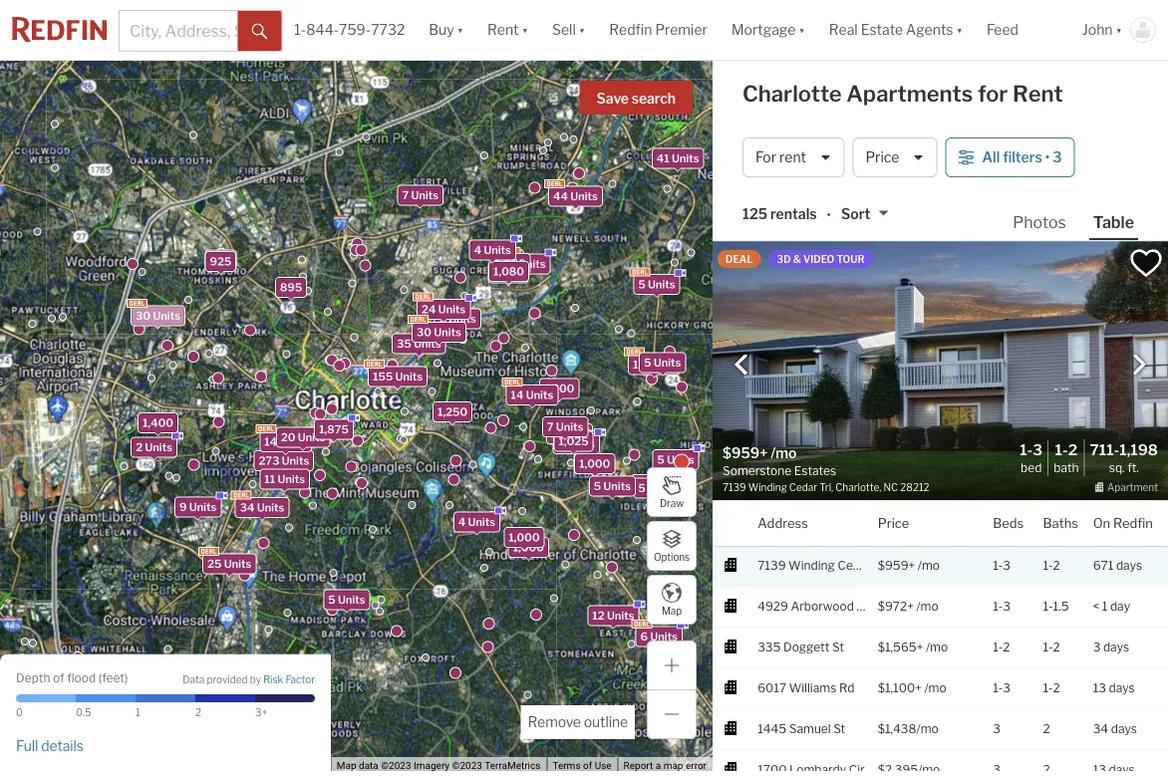 Task type: locate. For each thing, give the bounding box(es) containing it.
data
[[183, 674, 205, 686]]

map button
[[647, 575, 697, 625]]

3 inside map region
[[509, 258, 516, 271]]

8
[[558, 438, 566, 451]]

▾ right agents
[[957, 21, 963, 38]]

details
[[41, 738, 84, 755]]

34 inside map region
[[240, 502, 255, 515]]

14
[[511, 389, 524, 402], [265, 436, 277, 449]]

7 units
[[402, 189, 439, 202], [547, 421, 584, 434]]

1-2 up 1-1.5 at the bottom right
[[1044, 559, 1061, 574]]

0 horizontal spatial 7
[[402, 189, 409, 202]]

1 vertical spatial 30
[[417, 326, 432, 339]]

price button up $959+
[[878, 502, 910, 546]]

3d & video tour
[[778, 253, 865, 265]]

1-3 right $1,100+ /mo on the right
[[994, 682, 1011, 696]]

/mo right $1,565+
[[927, 641, 949, 655]]

real
[[830, 21, 858, 38]]

google image
[[5, 746, 71, 772]]

1 vertical spatial st
[[834, 723, 846, 737]]

redfin right on
[[1114, 516, 1154, 532]]

711-
[[1091, 441, 1120, 459]]

14 left the 20
[[265, 436, 277, 449]]

buy ▾ button
[[417, 0, 476, 60]]

filters
[[1004, 149, 1043, 166]]

273 units
[[259, 455, 309, 468]]

0 vertical spatial •
[[1046, 149, 1051, 166]]

1 horizontal spatial •
[[1046, 149, 1051, 166]]

1-3 down beds button
[[994, 559, 1011, 574]]

days right 13
[[1110, 682, 1136, 696]]

6 ▾ from the left
[[1117, 21, 1123, 38]]

st for 335 doggett st
[[833, 641, 845, 655]]

price up sort
[[866, 149, 900, 166]]

0 vertical spatial 1-3
[[994, 559, 1011, 574]]

12 units left 'previous button' image
[[633, 358, 676, 371]]

1 vertical spatial price
[[878, 516, 910, 532]]

1,025
[[559, 434, 589, 447], [559, 435, 589, 448]]

• left sort
[[827, 207, 832, 224]]

agents
[[907, 21, 954, 38]]

1 1-3 from the top
[[994, 559, 1011, 574]]

rent right for
[[1013, 80, 1064, 107]]

• for rentals
[[827, 207, 832, 224]]

14 units
[[511, 389, 554, 402], [265, 436, 307, 449]]

2 vertical spatial 1-3
[[994, 682, 1011, 696]]

st right doggett
[[833, 641, 845, 655]]

• right filters
[[1046, 149, 1051, 166]]

/mo down $1,100+ /mo on the right
[[917, 723, 939, 737]]

0 horizontal spatial rent
[[488, 21, 519, 38]]

0 vertical spatial price button
[[853, 138, 938, 178]]

3 ▾ from the left
[[579, 21, 586, 38]]

rent
[[780, 149, 807, 166]]

▾ right buy at the left top of page
[[457, 21, 464, 38]]

• for filters
[[1046, 149, 1051, 166]]

1- up 1-1.5 at the bottom right
[[1044, 559, 1054, 574]]

2 inside the 1-2 bath
[[1069, 441, 1078, 459]]

john ▾
[[1083, 21, 1123, 38]]

2 left 13
[[1054, 682, 1061, 696]]

price button down charlotte apartments for rent
[[853, 138, 938, 178]]

9
[[180, 501, 187, 514]]

0 horizontal spatial 30
[[136, 310, 151, 322]]

1-3 left 1-1.5 at the bottom right
[[994, 600, 1011, 615]]

trl
[[874, 559, 889, 574]]

0 horizontal spatial redfin
[[610, 21, 653, 38]]

1-2
[[1044, 559, 1061, 574], [994, 641, 1011, 655], [1044, 641, 1061, 655], [1044, 682, 1061, 696]]

8 units
[[558, 438, 595, 451]]

1 right <
[[1103, 600, 1108, 615]]

depth of flood ( feet )
[[16, 672, 128, 686]]

0 horizontal spatial 14
[[265, 436, 277, 449]]

▾ left sell
[[522, 21, 529, 38]]

1 horizontal spatial 12
[[633, 358, 646, 371]]

0 vertical spatial redfin
[[610, 21, 653, 38]]

6 units
[[641, 631, 678, 644]]

1-3 for $959+ /mo
[[994, 559, 1011, 574]]

▾ for rent ▾
[[522, 21, 529, 38]]

rent right buy ▾ at the top left of page
[[488, 21, 519, 38]]

2 inside map region
[[136, 441, 143, 454]]

6
[[641, 631, 648, 644]]

7139 winding cedar trl
[[758, 559, 889, 574]]

1,080
[[494, 265, 525, 278], [493, 267, 524, 280]]

rent
[[488, 21, 519, 38], [1013, 80, 1064, 107]]

1 vertical spatial •
[[827, 207, 832, 224]]

24 units
[[422, 303, 466, 316]]

2 ▾ from the left
[[522, 21, 529, 38]]

34 right 9 units
[[240, 502, 255, 515]]

1 vertical spatial redfin
[[1114, 516, 1154, 532]]

0 vertical spatial 34
[[240, 502, 255, 515]]

1 vertical spatial 34
[[1094, 723, 1109, 737]]

by
[[250, 674, 261, 686]]

0 horizontal spatial 7 units
[[402, 189, 439, 202]]

mortgage ▾ button
[[732, 0, 806, 60]]

0 vertical spatial 30
[[136, 310, 151, 322]]

heading
[[723, 444, 941, 496]]

4 ▾ from the left
[[799, 21, 806, 38]]

0 vertical spatial 14
[[511, 389, 524, 402]]

0 horizontal spatial 34
[[240, 502, 255, 515]]

redfin premier button
[[598, 0, 720, 60]]

25
[[208, 558, 222, 571]]

125
[[743, 206, 768, 223]]

34 for 34 units
[[240, 502, 255, 515]]

12 units left map
[[593, 610, 635, 623]]

sell ▾ button
[[541, 0, 598, 60]]

save search button
[[580, 81, 693, 115]]

25 units
[[208, 558, 252, 571]]

mortgage ▾
[[732, 21, 806, 38]]

844-
[[306, 21, 339, 38]]

7139
[[758, 559, 786, 574]]

days down 13 days
[[1112, 723, 1138, 737]]

price up $959+
[[878, 516, 910, 532]]

favorite button checkbox
[[1130, 246, 1164, 280]]

1 vertical spatial 7
[[547, 421, 554, 434]]

/mo for $1,438
[[917, 723, 939, 737]]

st right samuel
[[834, 723, 846, 737]]

5 ▾ from the left
[[957, 21, 963, 38]]

2 up bath
[[1069, 441, 1078, 459]]

address button
[[758, 502, 809, 546]]

1-2 left 13
[[1044, 682, 1061, 696]]

12 units
[[633, 358, 676, 371], [593, 610, 635, 623]]

1 vertical spatial 14 units
[[265, 436, 307, 449]]

draw
[[660, 498, 684, 510]]

1 right 0.5
[[136, 708, 140, 720]]

1 vertical spatial 7 units
[[547, 421, 584, 434]]

1 vertical spatial 1
[[136, 708, 140, 720]]

baths
[[1044, 516, 1079, 532]]

▾ right mortgage
[[799, 21, 806, 38]]

•
[[1046, 149, 1051, 166], [827, 207, 832, 224]]

risk factor link
[[263, 673, 315, 687]]

2 1,025 from the top
[[559, 435, 589, 448]]

remove outline
[[528, 715, 628, 732]]

4929
[[758, 600, 789, 615]]

1 vertical spatial 14
[[265, 436, 277, 449]]

1 horizontal spatial 14 units
[[511, 389, 554, 402]]

1445
[[758, 723, 787, 737]]

• inside button
[[1046, 149, 1051, 166]]

1-2 for 3 days
[[1044, 641, 1061, 655]]

3
[[1053, 149, 1063, 166], [509, 258, 516, 271], [1034, 441, 1043, 459], [1004, 559, 1011, 574], [1004, 600, 1011, 615], [1094, 641, 1101, 655], [1004, 682, 1011, 696], [994, 723, 1001, 737]]

0 horizontal spatial •
[[827, 207, 832, 224]]

759-
[[339, 21, 371, 38]]

14 left 1,200
[[511, 389, 524, 402]]

risk
[[263, 674, 283, 686]]

1- up bed
[[1021, 441, 1034, 459]]

35
[[397, 337, 412, 350]]

all filters • 3 button
[[946, 138, 1076, 178]]

0 vertical spatial st
[[833, 641, 845, 655]]

days for 671 days
[[1117, 559, 1143, 574]]

<
[[1094, 600, 1100, 615]]

0 vertical spatial 30 units
[[136, 310, 180, 322]]

1.5
[[1054, 600, 1070, 615]]

price inside button
[[866, 149, 900, 166]]

/mo right $1,100+
[[925, 682, 947, 696]]

dr
[[857, 600, 870, 615]]

save search
[[597, 90, 676, 107]]

1 horizontal spatial 30
[[417, 326, 432, 339]]

days
[[1117, 559, 1143, 574], [1104, 641, 1130, 655], [1110, 682, 1136, 696], [1112, 723, 1138, 737]]

tour
[[837, 253, 865, 265]]

1- left <
[[1044, 600, 1054, 615]]

1 vertical spatial rent
[[1013, 80, 1064, 107]]

11
[[265, 473, 275, 486]]

1 horizontal spatial 34
[[1094, 723, 1109, 737]]

0 vertical spatial rent
[[488, 21, 519, 38]]

map
[[662, 606, 682, 618]]

1 horizontal spatial rent
[[1013, 80, 1064, 107]]

1 vertical spatial 1-3
[[994, 600, 1011, 615]]

table
[[1094, 212, 1135, 232]]

1 ▾ from the left
[[457, 21, 464, 38]]

34 down 13
[[1094, 723, 1109, 737]]

1,000
[[580, 458, 611, 471], [579, 458, 610, 471], [509, 532, 540, 544], [513, 541, 545, 554]]

1,050
[[496, 257, 526, 270]]

$1,438 /mo
[[878, 723, 939, 737]]

1-2 down 1-1.5 at the bottom right
[[1044, 641, 1061, 655]]

24
[[422, 303, 436, 316]]

1-3 bed
[[1021, 441, 1043, 475]]

full
[[16, 738, 38, 755]]

1- down beds button
[[994, 559, 1004, 574]]

favorite button image
[[1130, 246, 1164, 280]]

3 1-3 from the top
[[994, 682, 1011, 696]]

1- up bath
[[1056, 441, 1069, 459]]

2 925 from the top
[[210, 255, 232, 268]]

/mo right $959+
[[918, 559, 941, 574]]

1-2 right $1,565+ /mo
[[994, 641, 1011, 655]]

1 horizontal spatial 7 units
[[547, 421, 584, 434]]

mortgage ▾ button
[[720, 0, 818, 60]]

)
[[125, 672, 128, 686]]

• inside "125 rentals •"
[[827, 207, 832, 224]]

3 inside "1-3 bed"
[[1034, 441, 1043, 459]]

days right 671
[[1117, 559, 1143, 574]]

provided
[[207, 674, 248, 686]]

2
[[1069, 441, 1078, 459], [136, 441, 143, 454], [1054, 559, 1061, 574], [1004, 641, 1011, 655], [1054, 641, 1061, 655], [1054, 682, 1061, 696], [195, 708, 201, 720], [1044, 723, 1051, 737]]

▾ right sell
[[579, 21, 586, 38]]

map region
[[0, 0, 812, 772]]

1- inside "1-3 bed"
[[1021, 441, 1034, 459]]

0 vertical spatial 12
[[633, 358, 646, 371]]

0 vertical spatial 7
[[402, 189, 409, 202]]

$1,565+ /mo
[[878, 641, 949, 655]]

1 horizontal spatial 30 units
[[417, 326, 462, 339]]

▾
[[457, 21, 464, 38], [522, 21, 529, 38], [579, 21, 586, 38], [799, 21, 806, 38], [957, 21, 963, 38], [1117, 21, 1123, 38]]

2 down data
[[195, 708, 201, 720]]

1 vertical spatial 12
[[593, 610, 605, 623]]

▾ right john
[[1117, 21, 1123, 38]]

2 down the 1,400
[[136, 441, 143, 454]]

redfin premier
[[610, 21, 708, 38]]

0 vertical spatial 1
[[1103, 600, 1108, 615]]

0 vertical spatial price
[[866, 149, 900, 166]]

▾ for sell ▾
[[579, 21, 586, 38]]

save
[[597, 90, 629, 107]]

0 vertical spatial 14 units
[[511, 389, 554, 402]]

/mo
[[918, 559, 941, 574], [917, 600, 939, 615], [927, 641, 949, 655], [925, 682, 947, 696], [917, 723, 939, 737]]

redfin left premier
[[610, 21, 653, 38]]

units
[[672, 152, 700, 165], [411, 189, 439, 202], [571, 190, 598, 203], [484, 244, 512, 257], [519, 258, 546, 271], [648, 278, 676, 291], [439, 303, 466, 316], [153, 310, 180, 322], [449, 313, 477, 326], [434, 326, 462, 339], [414, 337, 441, 350], [654, 357, 682, 370], [648, 358, 676, 371], [396, 370, 423, 383], [526, 389, 554, 402], [556, 421, 584, 434], [561, 428, 589, 441], [298, 431, 325, 444], [280, 436, 307, 449], [568, 438, 595, 451], [145, 441, 173, 454], [667, 454, 695, 467], [282, 455, 309, 468], [278, 473, 305, 486], [646, 479, 674, 492], [604, 480, 631, 493], [648, 482, 676, 495], [189, 501, 217, 514], [257, 502, 285, 515], [468, 516, 496, 529], [224, 558, 252, 571], [338, 594, 366, 607], [607, 610, 635, 623], [651, 631, 678, 644]]

days up 13 days
[[1104, 641, 1130, 655]]

0
[[16, 708, 23, 720]]

1 horizontal spatial redfin
[[1114, 516, 1154, 532]]

2 up 1-1.5 at the bottom right
[[1054, 559, 1061, 574]]



Task type: vqa. For each thing, say whether or not it's contained in the screenshot.


Task type: describe. For each thing, give the bounding box(es) containing it.
13
[[1094, 682, 1107, 696]]

1 horizontal spatial 14
[[511, 389, 524, 402]]

sq.
[[1110, 461, 1126, 475]]

/mo for $959+
[[918, 559, 941, 574]]

buy
[[429, 21, 454, 38]]

1,200
[[545, 382, 575, 395]]

day
[[1111, 600, 1131, 615]]

next button image
[[1130, 355, 1150, 375]]

all
[[983, 149, 1001, 166]]

City, Address, School, Building, ZIP search field
[[120, 11, 238, 51]]

▾ for john ▾
[[1117, 21, 1123, 38]]

full details button
[[16, 738, 84, 755]]

1,400
[[143, 417, 174, 430]]

$959+
[[878, 559, 916, 574]]

days for 34 days
[[1112, 723, 1138, 737]]

0 horizontal spatial 1
[[136, 708, 140, 720]]

1- down 1-1.5 at the bottom right
[[1044, 641, 1054, 655]]

rent inside dropdown button
[[488, 21, 519, 38]]

charlotte apartments for rent
[[743, 80, 1064, 107]]

buy ▾
[[429, 21, 464, 38]]

1 vertical spatial 30 units
[[417, 326, 462, 339]]

full details
[[16, 738, 84, 755]]

rentals
[[771, 206, 817, 223]]

beds
[[994, 516, 1025, 532]]

0 horizontal spatial 12
[[593, 610, 605, 623]]

0.5
[[76, 708, 91, 720]]

feed
[[987, 21, 1019, 38]]

charlotte
[[743, 80, 842, 107]]

1 horizontal spatial 1
[[1103, 600, 1108, 615]]

34 for 34 days
[[1094, 723, 1109, 737]]

3+
[[255, 708, 267, 720]]

feet
[[102, 672, 125, 686]]

flood
[[67, 672, 96, 686]]

155 units
[[373, 370, 423, 383]]

1 vertical spatial price button
[[878, 502, 910, 546]]

1- left 1-1.5 at the bottom right
[[994, 600, 1004, 615]]

video
[[804, 253, 835, 265]]

1-3 for $1,100+ /mo
[[994, 682, 1011, 696]]

711-1,198 sq. ft.
[[1091, 441, 1159, 475]]

0 vertical spatial 12 units
[[633, 358, 676, 371]]

williams
[[790, 682, 837, 696]]

$972+
[[878, 600, 915, 615]]

1 horizontal spatial 7
[[547, 421, 554, 434]]

$1,100+ /mo
[[878, 682, 947, 696]]

11 units
[[265, 473, 305, 486]]

▾ inside "dropdown button"
[[957, 21, 963, 38]]

1- right $1,565+ /mo
[[994, 641, 1004, 655]]

days for 3 days
[[1104, 641, 1130, 655]]

on redfin
[[1094, 516, 1154, 532]]

bath
[[1054, 461, 1080, 475]]

$1,100+
[[878, 682, 922, 696]]

671
[[1094, 559, 1114, 574]]

▾ for buy ▾
[[457, 21, 464, 38]]

on redfin button
[[1094, 502, 1154, 546]]

< 1 day
[[1094, 600, 1131, 615]]

1 1,025 from the top
[[559, 434, 589, 447]]

1-1.5
[[1044, 600, 1070, 615]]

buy ▾ button
[[429, 0, 464, 60]]

44 units
[[554, 190, 598, 203]]

for rent button
[[743, 138, 845, 178]]

1- right submit search image
[[295, 21, 306, 38]]

1,198
[[1120, 441, 1159, 459]]

1- inside the 1-2 bath
[[1056, 441, 1069, 459]]

days for 13 days
[[1110, 682, 1136, 696]]

20
[[281, 431, 296, 444]]

1- right $1,100+ /mo on the right
[[994, 682, 1004, 696]]

bed
[[1021, 461, 1043, 475]]

sell ▾ button
[[553, 0, 586, 60]]

outline
[[584, 715, 628, 732]]

0 horizontal spatial 30 units
[[136, 310, 180, 322]]

1- left 13
[[1044, 682, 1054, 696]]

1445 samuel st
[[758, 723, 846, 737]]

0 horizontal spatial 14 units
[[265, 436, 307, 449]]

feed button
[[975, 0, 1071, 60]]

41
[[657, 152, 670, 165]]

mortgage
[[732, 21, 796, 38]]

273
[[259, 455, 280, 468]]

rent ▾ button
[[476, 0, 541, 60]]

photos button
[[1010, 211, 1090, 238]]

&
[[794, 253, 802, 265]]

44
[[554, 190, 568, 203]]

3 days
[[1094, 641, 1130, 655]]

previous button image
[[732, 355, 752, 375]]

34 units
[[240, 502, 285, 515]]

submit search image
[[252, 24, 268, 40]]

2 right $1,565+ /mo
[[1004, 641, 1011, 655]]

125 rentals •
[[743, 206, 832, 224]]

2 down 1-1.5 at the bottom right
[[1054, 641, 1061, 655]]

1-2 for 13 days
[[1044, 682, 1061, 696]]

deal
[[726, 253, 754, 265]]

1,250
[[438, 406, 468, 419]]

real estate agents ▾
[[830, 21, 963, 38]]

real estate agents ▾ button
[[818, 0, 975, 60]]

35 units
[[397, 337, 441, 350]]

remove outline button
[[521, 706, 635, 740]]

1 vertical spatial 12 units
[[593, 610, 635, 623]]

(
[[98, 672, 102, 686]]

1 925 from the top
[[210, 254, 232, 267]]

real estate agents ▾ link
[[830, 0, 963, 60]]

$959+ /mo
[[878, 559, 941, 574]]

0 vertical spatial 7 units
[[402, 189, 439, 202]]

/mo for $1,565+
[[927, 641, 949, 655]]

2 left the "34 days"
[[1044, 723, 1051, 737]]

john
[[1083, 21, 1114, 38]]

search
[[632, 90, 676, 107]]

photo of 7139 winding cedar trl, charlotte, nc 28212 image
[[713, 241, 1169, 501]]

34 days
[[1094, 723, 1138, 737]]

$1,438
[[878, 723, 917, 737]]

335
[[758, 641, 781, 655]]

redfin inside button
[[610, 21, 653, 38]]

redfin inside button
[[1114, 516, 1154, 532]]

photos
[[1014, 212, 1067, 232]]

depth
[[16, 672, 50, 686]]

/mo right $972+
[[917, 600, 939, 615]]

table button
[[1090, 211, 1139, 240]]

doggett
[[784, 641, 830, 655]]

/mo for $1,100+
[[925, 682, 947, 696]]

2 1-3 from the top
[[994, 600, 1011, 615]]

1,875
[[319, 424, 349, 437]]

sell ▾
[[553, 21, 586, 38]]

samuel
[[790, 723, 832, 737]]

3 inside button
[[1053, 149, 1063, 166]]

st for 1445 samuel st
[[834, 723, 846, 737]]

for
[[978, 80, 1009, 107]]

▾ for mortgage ▾
[[799, 21, 806, 38]]

1-2 for 671 days
[[1044, 559, 1061, 574]]



